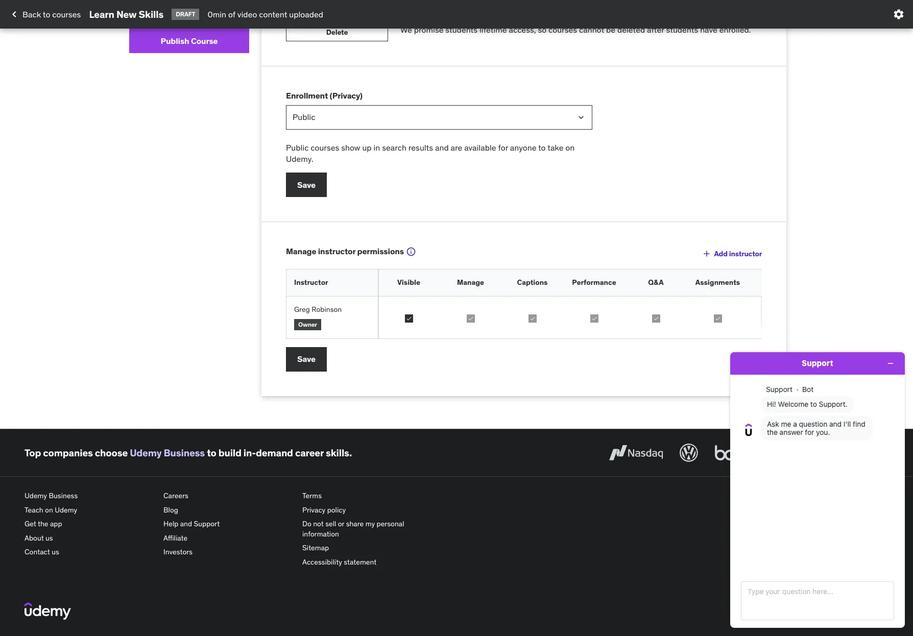 Task type: vqa. For each thing, say whether or not it's contained in the screenshot.
Knowledge inside the 'In depth knowledge & working experience on MongoDB'
no



Task type: locate. For each thing, give the bounding box(es) containing it.
1 vertical spatial course
[[191, 36, 218, 46]]

to inside public courses show up in search results and are available for anyone to take on udemy.
[[539, 142, 546, 153]]

course settings image
[[893, 8, 906, 20]]

and inside careers blog help and support affiliate investors
[[180, 520, 192, 529]]

2 vertical spatial courses
[[311, 142, 340, 153]]

and
[[436, 142, 449, 153], [180, 520, 192, 529]]

xsmall image down q&a
[[652, 315, 661, 323]]

1 vertical spatial udemy business link
[[25, 490, 155, 504]]

to left take
[[539, 142, 546, 153]]

courses right the so
[[549, 24, 578, 35]]

1 vertical spatial business
[[49, 492, 78, 501]]

course down 0min
[[191, 36, 218, 46]]

1 horizontal spatial udemy
[[55, 506, 77, 515]]

courses
[[52, 9, 81, 19], [549, 24, 578, 35], [311, 142, 340, 153]]

investors
[[164, 548, 193, 557]]

us right contact at the left bottom of the page
[[52, 548, 59, 557]]

2 vertical spatial to
[[207, 447, 217, 459]]

add instructor
[[715, 249, 763, 259]]

learn new skills
[[89, 8, 164, 20]]

enrollment
[[286, 90, 328, 101]]

teach on udemy link
[[25, 504, 155, 518]]

instructor inside add instructor button
[[730, 249, 763, 259]]

save button
[[286, 173, 327, 197], [286, 348, 327, 372]]

udemy business link up careers on the left
[[130, 447, 205, 459]]

udemy.
[[286, 154, 314, 164]]

xsmall image down visible
[[405, 315, 413, 323]]

save down owner
[[297, 354, 316, 365]]

enrollment (privacy)
[[286, 90, 363, 101]]

box image
[[713, 442, 747, 465]]

udemy up the app
[[55, 506, 77, 515]]

2 horizontal spatial udemy
[[130, 447, 162, 459]]

careers link
[[164, 490, 294, 504]]

my
[[366, 520, 375, 529]]

business up careers on the left
[[164, 447, 205, 459]]

4 xsmall image from the left
[[714, 315, 723, 323]]

and right help on the left bottom of page
[[180, 520, 192, 529]]

have
[[701, 24, 718, 35]]

after
[[648, 24, 665, 35]]

courses inside public courses show up in search results and are available for anyone to take on udemy.
[[311, 142, 340, 153]]

or
[[338, 520, 345, 529]]

0 horizontal spatial students
[[446, 24, 478, 35]]

manage
[[286, 247, 317, 257], [457, 278, 485, 287]]

0 vertical spatial business
[[164, 447, 205, 459]]

on right take
[[566, 142, 575, 153]]

save button down udemy.
[[286, 173, 327, 197]]

2 vertical spatial udemy
[[55, 506, 77, 515]]

for
[[499, 142, 509, 153]]

1 horizontal spatial xsmall image
[[652, 315, 661, 323]]

sitemap link
[[303, 542, 433, 556]]

0 vertical spatial courses
[[52, 9, 81, 19]]

to right back
[[43, 9, 50, 19]]

to
[[43, 9, 50, 19], [539, 142, 546, 153], [207, 447, 217, 459]]

0 horizontal spatial and
[[180, 520, 192, 529]]

0 vertical spatial on
[[566, 142, 575, 153]]

draft
[[176, 10, 195, 18]]

1 vertical spatial and
[[180, 520, 192, 529]]

students right after
[[667, 24, 699, 35]]

robinson
[[312, 305, 342, 314]]

save
[[297, 180, 316, 190], [297, 354, 316, 365]]

we
[[401, 24, 412, 35]]

to left build
[[207, 447, 217, 459]]

udemy up teach
[[25, 492, 47, 501]]

choose
[[95, 447, 128, 459]]

back to courses
[[22, 9, 81, 19]]

terms link
[[303, 490, 433, 504]]

course messages
[[156, 2, 221, 12]]

new
[[116, 8, 137, 20]]

1 horizontal spatial students
[[667, 24, 699, 35]]

1 vertical spatial save
[[297, 354, 316, 365]]

and left are
[[436, 142, 449, 153]]

1 horizontal spatial instructor
[[730, 249, 763, 259]]

nasdaq image
[[607, 442, 666, 465]]

1 horizontal spatial and
[[436, 142, 449, 153]]

0 horizontal spatial instructor
[[318, 247, 356, 257]]

students
[[446, 24, 478, 35], [667, 24, 699, 35]]

udemy business link
[[130, 447, 205, 459], [25, 490, 155, 504]]

blog
[[164, 506, 178, 515]]

personal
[[377, 520, 405, 529]]

2 xsmall image from the left
[[529, 315, 537, 323]]

on right teach
[[45, 506, 53, 515]]

0 vertical spatial and
[[436, 142, 449, 153]]

small image
[[703, 249, 713, 259]]

medium image
[[8, 8, 20, 20]]

save button down owner
[[286, 348, 327, 372]]

companies
[[43, 447, 93, 459]]

careers
[[164, 492, 189, 501]]

0min
[[208, 9, 226, 19]]

students left lifetime at the right of the page
[[446, 24, 478, 35]]

0 vertical spatial save button
[[286, 173, 327, 197]]

1 horizontal spatial course
[[191, 36, 218, 46]]

0 horizontal spatial xsmall image
[[405, 315, 413, 323]]

on
[[566, 142, 575, 153], [45, 506, 53, 515]]

greg robinson
[[294, 305, 342, 314]]

us right "about"
[[46, 534, 53, 543]]

add instructor button
[[703, 247, 763, 261]]

take
[[548, 142, 564, 153]]

investors link
[[164, 546, 294, 560]]

instructor
[[318, 247, 356, 257], [730, 249, 763, 259]]

netapp image
[[760, 442, 818, 465]]

0 vertical spatial save
[[297, 180, 316, 190]]

2 horizontal spatial to
[[539, 142, 546, 153]]

instructor
[[294, 278, 328, 287]]

xsmall image
[[467, 315, 475, 323], [529, 315, 537, 323], [591, 315, 599, 323], [714, 315, 723, 323]]

back to courses link
[[8, 6, 81, 23]]

instructor up instructor
[[318, 247, 356, 257]]

0 horizontal spatial manage
[[286, 247, 317, 257]]

0 horizontal spatial udemy
[[25, 492, 47, 501]]

instructor right add
[[730, 249, 763, 259]]

0 horizontal spatial to
[[43, 9, 50, 19]]

course right incomplete icon
[[156, 2, 182, 12]]

instructor for manage
[[318, 247, 356, 257]]

share
[[346, 520, 364, 529]]

add
[[715, 249, 728, 259]]

save down udemy.
[[297, 180, 316, 190]]

q&a
[[649, 278, 664, 287]]

0 vertical spatial manage
[[286, 247, 317, 257]]

public
[[286, 142, 309, 153]]

enrolled.
[[720, 24, 752, 35]]

delete
[[327, 28, 348, 37]]

1 horizontal spatial courses
[[311, 142, 340, 153]]

1 horizontal spatial business
[[164, 447, 205, 459]]

1 vertical spatial manage
[[457, 278, 485, 287]]

blog link
[[164, 504, 294, 518]]

0 vertical spatial course
[[156, 2, 182, 12]]

1 horizontal spatial manage
[[457, 278, 485, 287]]

top
[[25, 447, 41, 459]]

0 horizontal spatial business
[[49, 492, 78, 501]]

courses right back
[[52, 9, 81, 19]]

build
[[219, 447, 242, 459]]

publish course button
[[129, 29, 249, 53]]

delete button
[[286, 24, 388, 41]]

policy
[[327, 506, 346, 515]]

2 horizontal spatial courses
[[549, 24, 578, 35]]

0 horizontal spatial on
[[45, 506, 53, 515]]

business up the app
[[49, 492, 78, 501]]

1 horizontal spatial to
[[207, 447, 217, 459]]

1 vertical spatial udemy
[[25, 492, 47, 501]]

1 vertical spatial on
[[45, 506, 53, 515]]

1 horizontal spatial on
[[566, 142, 575, 153]]

1 vertical spatial to
[[539, 142, 546, 153]]

publish course
[[161, 36, 218, 46]]

0 vertical spatial to
[[43, 9, 50, 19]]

messages
[[184, 2, 221, 12]]

help
[[164, 520, 179, 529]]

1 vertical spatial save button
[[286, 348, 327, 372]]

0 vertical spatial udemy
[[130, 447, 162, 459]]

statement
[[344, 558, 377, 567]]

0 horizontal spatial course
[[156, 2, 182, 12]]

2 students from the left
[[667, 24, 699, 35]]

courses left show
[[311, 142, 340, 153]]

xsmall image
[[405, 315, 413, 323], [652, 315, 661, 323]]

manage for manage
[[457, 278, 485, 287]]

search
[[382, 142, 407, 153]]

udemy right choose
[[130, 447, 162, 459]]

volkswagen image
[[678, 442, 701, 465]]

udemy business link up get the app link
[[25, 490, 155, 504]]

0 horizontal spatial courses
[[52, 9, 81, 19]]

teach
[[25, 506, 43, 515]]



Task type: describe. For each thing, give the bounding box(es) containing it.
2 xsmall image from the left
[[652, 315, 661, 323]]

1 xsmall image from the left
[[405, 315, 413, 323]]

career
[[295, 447, 324, 459]]

skills.
[[326, 447, 352, 459]]

publish
[[161, 36, 189, 46]]

on inside udemy business teach on udemy get the app about us contact us
[[45, 506, 53, 515]]

sell
[[326, 520, 337, 529]]

0min of video content uploaded
[[208, 9, 324, 19]]

sitemap
[[303, 544, 329, 553]]

1 save button from the top
[[286, 173, 327, 197]]

manage instructor permissions
[[286, 247, 404, 257]]

0 vertical spatial udemy business link
[[130, 447, 205, 459]]

available
[[465, 142, 497, 153]]

1 save from the top
[[297, 180, 316, 190]]

about
[[25, 534, 44, 543]]

2 save button from the top
[[286, 348, 327, 372]]

privacy policy link
[[303, 504, 433, 518]]

learn more about permissions image
[[406, 247, 417, 257]]

incomplete image
[[142, 2, 152, 12]]

owner
[[299, 321, 317, 328]]

course messages link
[[129, 0, 249, 17]]

in-
[[244, 447, 256, 459]]

performance
[[573, 278, 617, 287]]

do
[[303, 520, 312, 529]]

and inside public courses show up in search results and are available for anyone to take on udemy.
[[436, 142, 449, 153]]

cannot
[[580, 24, 605, 35]]

so
[[538, 24, 547, 35]]

business inside udemy business teach on udemy get the app about us contact us
[[49, 492, 78, 501]]

lifetime
[[480, 24, 507, 35]]

up
[[363, 142, 372, 153]]

public courses show up in search results and are available for anyone to take on udemy.
[[286, 142, 575, 164]]

deleted
[[618, 24, 646, 35]]

in
[[374, 142, 380, 153]]

captions
[[518, 278, 548, 287]]

promise
[[414, 24, 444, 35]]

udemy business teach on udemy get the app about us contact us
[[25, 492, 78, 557]]

assignments
[[696, 278, 741, 287]]

access,
[[509, 24, 536, 35]]

results
[[409, 142, 434, 153]]

get
[[25, 520, 36, 529]]

are
[[451, 142, 463, 153]]

on inside public courses show up in search results and are available for anyone to take on udemy.
[[566, 142, 575, 153]]

help and support link
[[164, 518, 294, 532]]

contact
[[25, 548, 50, 557]]

affiliate
[[164, 534, 188, 543]]

1 students from the left
[[446, 24, 478, 35]]

to inside back to courses link
[[43, 9, 50, 19]]

1 vertical spatial courses
[[549, 24, 578, 35]]

information
[[303, 530, 339, 539]]

careers blog help and support affiliate investors
[[164, 492, 220, 557]]

back
[[22, 9, 41, 19]]

we promise students lifetime access, so courses cannot be deleted after students have enrolled.
[[401, 24, 752, 35]]

3 xsmall image from the left
[[591, 315, 599, 323]]

learn
[[89, 8, 114, 20]]

udemy image
[[25, 603, 71, 620]]

contact us link
[[25, 546, 155, 560]]

manage for manage instructor permissions
[[286, 247, 317, 257]]

content
[[259, 9, 287, 19]]

accessibility statement link
[[303, 556, 433, 570]]

1 vertical spatial us
[[52, 548, 59, 557]]

video
[[238, 9, 257, 19]]

0 vertical spatial us
[[46, 534, 53, 543]]

course inside button
[[191, 36, 218, 46]]

greg
[[294, 305, 310, 314]]

(privacy)
[[330, 90, 363, 101]]

permissions
[[358, 247, 404, 257]]

uploaded
[[289, 9, 324, 19]]

privacy
[[303, 506, 326, 515]]

anyone
[[511, 142, 537, 153]]

support
[[194, 520, 220, 529]]

the
[[38, 520, 48, 529]]

1 xsmall image from the left
[[467, 315, 475, 323]]

demand
[[256, 447, 293, 459]]

visible
[[398, 278, 421, 287]]

get the app link
[[25, 518, 155, 532]]

instructor for add
[[730, 249, 763, 259]]

not
[[313, 520, 324, 529]]

2 save from the top
[[297, 354, 316, 365]]

app
[[50, 520, 62, 529]]

skills
[[139, 8, 164, 20]]

about us link
[[25, 532, 155, 546]]

do not sell or share my personal information button
[[303, 518, 433, 542]]

affiliate link
[[164, 532, 294, 546]]



